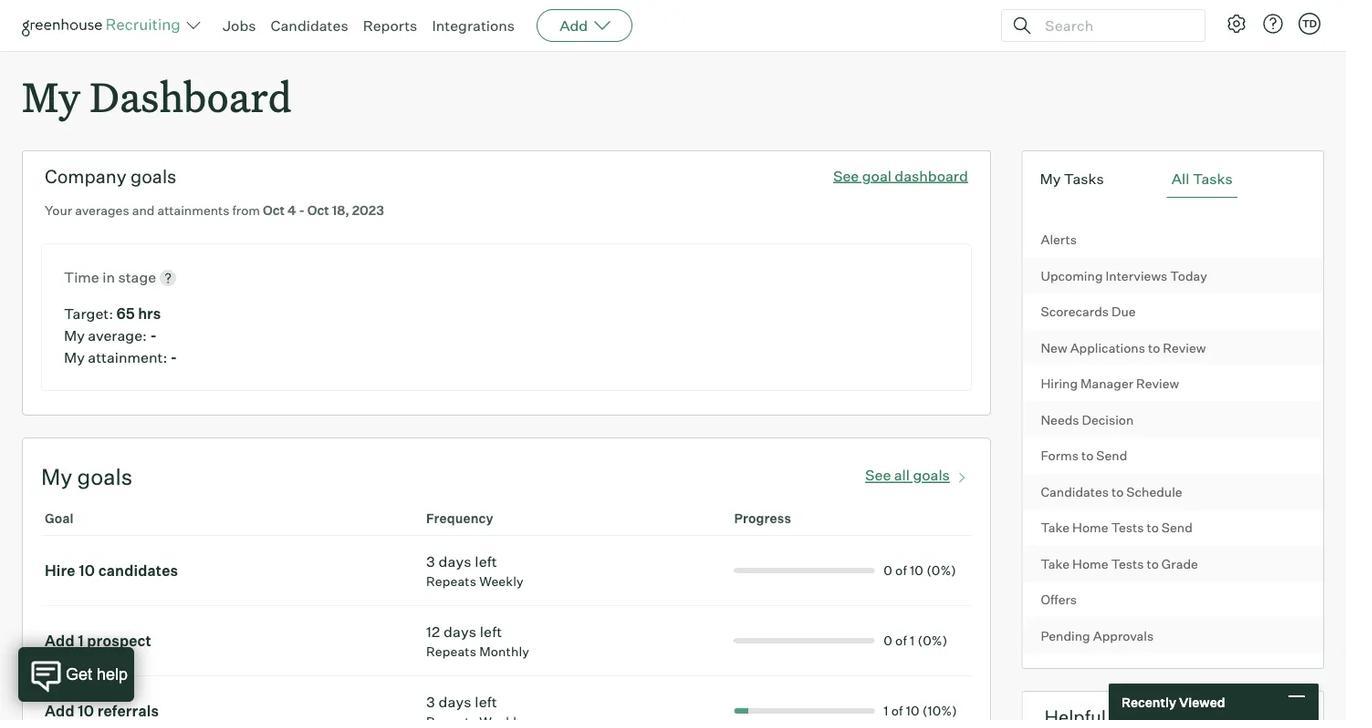 Task type: locate. For each thing, give the bounding box(es) containing it.
1 left (10%)
[[884, 704, 888, 720]]

greenhouse recruiting image
[[22, 15, 186, 37]]

new
[[1041, 340, 1067, 356]]

days inside 12 days left repeats monthly
[[443, 624, 477, 642]]

0 vertical spatial (0%)
[[926, 563, 956, 579]]

review inside the "new applications to review" "link"
[[1163, 340, 1206, 356]]

hire
[[45, 562, 76, 581]]

needs decision link
[[1023, 402, 1323, 438]]

to up take home tests to send
[[1112, 484, 1124, 500]]

0 horizontal spatial oct
[[263, 203, 285, 219]]

add
[[560, 16, 588, 35], [45, 633, 75, 651]]

0 horizontal spatial add
[[45, 633, 75, 651]]

0 vertical spatial candidates
[[271, 16, 348, 35]]

left up weekly
[[475, 553, 497, 572]]

goal
[[45, 511, 74, 527]]

0 vertical spatial 3
[[426, 553, 435, 572]]

of
[[895, 563, 907, 579], [895, 634, 907, 650], [891, 704, 903, 720]]

forms to send link
[[1023, 438, 1323, 474]]

oct
[[263, 203, 285, 219], [307, 203, 329, 219]]

candidates for candidates
[[271, 16, 348, 35]]

my for tasks
[[1040, 170, 1061, 188]]

1 vertical spatial left
[[480, 624, 502, 642]]

scorecards due
[[1041, 304, 1136, 320]]

tests down take home tests to send
[[1111, 556, 1144, 572]]

2 vertical spatial of
[[891, 704, 903, 720]]

65
[[116, 305, 135, 323]]

of down 0 of 10 (0%)
[[895, 634, 907, 650]]

1 0 from the top
[[884, 563, 892, 579]]

0 of 10 (0%)
[[884, 563, 956, 579]]

1 left prospect
[[78, 633, 84, 651]]

0 vertical spatial add
[[560, 16, 588, 35]]

1 tasks from the left
[[1064, 170, 1104, 188]]

see left all
[[865, 467, 891, 485]]

repeats inside 3 days left repeats weekly
[[426, 574, 476, 590]]

0 vertical spatial review
[[1163, 340, 1206, 356]]

1 tests from the top
[[1111, 520, 1144, 536]]

0 of 1 (0%)
[[884, 634, 948, 650]]

new applications to review link
[[1023, 330, 1323, 366]]

add for add 1 prospect
[[45, 633, 75, 651]]

- right attainment:
[[171, 349, 177, 367]]

4
[[287, 203, 296, 219]]

all
[[894, 467, 910, 485]]

prospect
[[87, 633, 152, 651]]

due
[[1112, 304, 1136, 320]]

interviews
[[1106, 268, 1168, 284]]

add for add
[[560, 16, 588, 35]]

2 vertical spatial left
[[475, 694, 497, 712]]

to down scorecards due link
[[1148, 340, 1160, 356]]

tests
[[1111, 520, 1144, 536], [1111, 556, 1144, 572]]

2 repeats from the top
[[426, 645, 476, 660]]

of for 3
[[895, 563, 907, 579]]

tab list
[[1035, 161, 1311, 198]]

my inside button
[[1040, 170, 1061, 188]]

1 take from the top
[[1041, 520, 1070, 536]]

10
[[79, 562, 95, 581], [910, 563, 924, 579], [906, 704, 920, 720]]

1 vertical spatial days
[[443, 624, 477, 642]]

2 horizontal spatial -
[[299, 203, 305, 219]]

review down scorecards due link
[[1163, 340, 1206, 356]]

0 vertical spatial days
[[439, 553, 472, 572]]

0 vertical spatial home
[[1072, 520, 1109, 536]]

offers
[[1041, 592, 1077, 608]]

reports link
[[363, 16, 417, 35]]

progress bar
[[734, 569, 875, 574], [734, 639, 875, 645], [608, 709, 875, 715]]

1 vertical spatial see
[[865, 467, 891, 485]]

days down 12 days left repeats monthly
[[439, 694, 472, 712]]

review up needs decision link
[[1136, 376, 1179, 392]]

my for goals
[[41, 464, 72, 491]]

tasks up alerts
[[1064, 170, 1104, 188]]

tasks inside button
[[1064, 170, 1104, 188]]

see left goal
[[833, 167, 859, 185]]

2 tests from the top
[[1111, 556, 1144, 572]]

home
[[1072, 520, 1109, 536], [1072, 556, 1109, 572]]

scorecards
[[1041, 304, 1109, 320]]

tests for send
[[1111, 520, 1144, 536]]

see
[[833, 167, 859, 185], [865, 467, 891, 485]]

0 for 12 days left
[[884, 634, 892, 650]]

oct left 18,
[[307, 203, 329, 219]]

oct left 4
[[263, 203, 285, 219]]

frequency
[[426, 511, 494, 527]]

tasks right 'all'
[[1193, 170, 1233, 188]]

manager
[[1081, 376, 1134, 392]]

candidates
[[271, 16, 348, 35], [1041, 484, 1109, 500]]

1 vertical spatial -
[[150, 327, 157, 345]]

(0%) up (10%)
[[918, 634, 948, 650]]

2 vertical spatial -
[[171, 349, 177, 367]]

1 vertical spatial 0
[[884, 634, 892, 650]]

12 days left repeats monthly
[[426, 624, 529, 660]]

home down candidates to schedule
[[1072, 520, 1109, 536]]

0 vertical spatial repeats
[[426, 574, 476, 590]]

0 horizontal spatial send
[[1096, 448, 1127, 464]]

3 down 12
[[426, 694, 435, 712]]

1 vertical spatial home
[[1072, 556, 1109, 572]]

in
[[102, 268, 115, 287]]

1 vertical spatial add
[[45, 633, 75, 651]]

12
[[426, 624, 440, 642]]

tests up the take home tests to grade
[[1111, 520, 1144, 536]]

repeats
[[426, 574, 476, 590], [426, 645, 476, 660]]

repeats down 12
[[426, 645, 476, 660]]

2 home from the top
[[1072, 556, 1109, 572]]

days
[[439, 553, 472, 572], [443, 624, 477, 642], [439, 694, 472, 712]]

tasks inside button
[[1193, 170, 1233, 188]]

take down candidates to schedule
[[1041, 520, 1070, 536]]

send
[[1096, 448, 1127, 464], [1162, 520, 1193, 536]]

(0%)
[[926, 563, 956, 579], [918, 634, 948, 650]]

to
[[1148, 340, 1160, 356], [1081, 448, 1094, 464], [1112, 484, 1124, 500], [1147, 520, 1159, 536], [1147, 556, 1159, 572]]

see all goals link
[[865, 463, 972, 485]]

- down hrs
[[150, 327, 157, 345]]

left
[[475, 553, 497, 572], [480, 624, 502, 642], [475, 694, 497, 712]]

integrations
[[432, 16, 515, 35]]

2 3 from the top
[[426, 694, 435, 712]]

-
[[299, 203, 305, 219], [150, 327, 157, 345], [171, 349, 177, 367]]

left inside 3 days left repeats weekly
[[475, 553, 497, 572]]

and
[[132, 203, 155, 219]]

0 down 0 of 10 (0%)
[[884, 634, 892, 650]]

needs
[[1041, 412, 1079, 428]]

10 left (10%)
[[906, 704, 920, 720]]

3 down frequency
[[426, 553, 435, 572]]

recently
[[1122, 695, 1176, 711]]

0 horizontal spatial see
[[833, 167, 859, 185]]

0 up 0 of 1 (0%)
[[884, 563, 892, 579]]

1 horizontal spatial oct
[[307, 203, 329, 219]]

send up grade
[[1162, 520, 1193, 536]]

1 horizontal spatial tasks
[[1193, 170, 1233, 188]]

1 vertical spatial candidates
[[1041, 484, 1109, 500]]

0 for 3 days left
[[884, 563, 892, 579]]

1 home from the top
[[1072, 520, 1109, 536]]

0 vertical spatial progress bar
[[734, 569, 875, 574]]

left down the monthly
[[475, 694, 497, 712]]

0 horizontal spatial 1
[[78, 633, 84, 651]]

1 repeats from the top
[[426, 574, 476, 590]]

take home tests to grade
[[1041, 556, 1198, 572]]

0 horizontal spatial candidates
[[271, 16, 348, 35]]

of left (10%)
[[891, 704, 903, 720]]

left up the monthly
[[480, 624, 502, 642]]

1 horizontal spatial see
[[865, 467, 891, 485]]

your
[[45, 203, 72, 219]]

upcoming
[[1041, 268, 1103, 284]]

forms
[[1041, 448, 1079, 464]]

0
[[884, 563, 892, 579], [884, 634, 892, 650]]

2 tasks from the left
[[1193, 170, 1233, 188]]

add inside popup button
[[560, 16, 588, 35]]

take up offers
[[1041, 556, 1070, 572]]

candidates to schedule
[[1041, 484, 1182, 500]]

- right 4
[[299, 203, 305, 219]]

see all goals
[[865, 467, 950, 485]]

2 take from the top
[[1041, 556, 1070, 572]]

3 for 3 days left
[[426, 694, 435, 712]]

tasks
[[1064, 170, 1104, 188], [1193, 170, 1233, 188]]

2 horizontal spatial 1
[[910, 634, 915, 650]]

1 vertical spatial repeats
[[426, 645, 476, 660]]

add 1 prospect
[[45, 633, 152, 651]]

3 inside 3 days left repeats weekly
[[426, 553, 435, 572]]

left inside 12 days left repeats monthly
[[480, 624, 502, 642]]

1 vertical spatial tests
[[1111, 556, 1144, 572]]

pending
[[1041, 629, 1090, 645]]

days right 12
[[443, 624, 477, 642]]

0 vertical spatial left
[[475, 553, 497, 572]]

0 vertical spatial -
[[299, 203, 305, 219]]

take home tests to send
[[1041, 520, 1193, 536]]

1 horizontal spatial candidates
[[1041, 484, 1109, 500]]

1 horizontal spatial 1
[[884, 704, 888, 720]]

(0%) up 0 of 1 (0%)
[[926, 563, 956, 579]]

10 up 0 of 1 (0%)
[[910, 563, 924, 579]]

0 vertical spatial of
[[895, 563, 907, 579]]

alerts
[[1041, 232, 1077, 248]]

pending approvals
[[1041, 629, 1154, 645]]

1 vertical spatial review
[[1136, 376, 1179, 392]]

target: 65 hrs my average: - my attainment: -
[[64, 305, 177, 367]]

0 vertical spatial see
[[833, 167, 859, 185]]

see goal dashboard
[[833, 167, 968, 185]]

see for my goals
[[865, 467, 891, 485]]

0 vertical spatial tests
[[1111, 520, 1144, 536]]

my for dashboard
[[22, 69, 80, 123]]

2 oct from the left
[[307, 203, 329, 219]]

td
[[1302, 17, 1317, 30]]

2 0 from the top
[[884, 634, 892, 650]]

1 vertical spatial of
[[895, 634, 907, 650]]

days inside 3 days left repeats weekly
[[439, 553, 472, 572]]

left for 12 days left
[[480, 624, 502, 642]]

tab list containing my tasks
[[1035, 161, 1311, 198]]

tasks for my tasks
[[1064, 170, 1104, 188]]

home down take home tests to send
[[1072, 556, 1109, 572]]

1 vertical spatial (0%)
[[918, 634, 948, 650]]

0 vertical spatial send
[[1096, 448, 1127, 464]]

td button
[[1299, 13, 1321, 35]]

1 horizontal spatial add
[[560, 16, 588, 35]]

average:
[[88, 327, 147, 345]]

days down frequency
[[439, 553, 472, 572]]

1 vertical spatial take
[[1041, 556, 1070, 572]]

repeats inside 12 days left repeats monthly
[[426, 645, 476, 660]]

progress bar for 12
[[734, 639, 875, 645]]

1 horizontal spatial send
[[1162, 520, 1193, 536]]

grade
[[1162, 556, 1198, 572]]

days for 3 days left
[[439, 553, 472, 572]]

of up 0 of 1 (0%)
[[895, 563, 907, 579]]

0 vertical spatial take
[[1041, 520, 1070, 536]]

repeats left weekly
[[426, 574, 476, 590]]

candidates down forms to send
[[1041, 484, 1109, 500]]

review inside hiring manager review link
[[1136, 376, 1179, 392]]

1 vertical spatial progress bar
[[734, 639, 875, 645]]

send up candidates to schedule
[[1096, 448, 1127, 464]]

18,
[[332, 203, 349, 219]]

my
[[22, 69, 80, 123], [1040, 170, 1061, 188], [64, 327, 85, 345], [64, 349, 85, 367], [41, 464, 72, 491]]

10 right 'hire'
[[79, 562, 95, 581]]

candidates right jobs link
[[271, 16, 348, 35]]

0 vertical spatial 0
[[884, 563, 892, 579]]

1 vertical spatial 3
[[426, 694, 435, 712]]

1 3 from the top
[[426, 553, 435, 572]]

0 horizontal spatial tasks
[[1064, 170, 1104, 188]]

take for take home tests to grade
[[1041, 556, 1070, 572]]

1 down 0 of 10 (0%)
[[910, 634, 915, 650]]

upcoming interviews today
[[1041, 268, 1207, 284]]



Task type: describe. For each thing, give the bounding box(es) containing it.
hiring manager review
[[1041, 376, 1179, 392]]

time
[[64, 268, 99, 287]]

1 of 10 (10%)
[[884, 704, 957, 720]]

see goal dashboard link
[[833, 167, 968, 185]]

averages
[[75, 203, 129, 219]]

needs decision
[[1041, 412, 1134, 428]]

take for take home tests to send
[[1041, 520, 1070, 536]]

repeats for 12
[[426, 645, 476, 660]]

(0%) for 3 days left
[[926, 563, 956, 579]]

Search text field
[[1040, 12, 1188, 39]]

candidates link
[[271, 16, 348, 35]]

target:
[[64, 305, 113, 323]]

repeats for 3
[[426, 574, 476, 590]]

left for 3 days left
[[475, 553, 497, 572]]

hire 10 candidates
[[45, 562, 178, 581]]

pending approvals link
[[1023, 619, 1323, 655]]

my goals
[[41, 464, 132, 491]]

tasks for all tasks
[[1193, 170, 1233, 188]]

to left grade
[[1147, 556, 1159, 572]]

home for take home tests to send
[[1072, 520, 1109, 536]]

upcoming interviews today link
[[1023, 258, 1323, 294]]

alerts link
[[1023, 222, 1323, 258]]

configure image
[[1226, 13, 1248, 35]]

hiring manager review link
[[1023, 366, 1323, 402]]

1 horizontal spatial -
[[171, 349, 177, 367]]

attainment:
[[88, 349, 167, 367]]

3 days left
[[426, 694, 497, 712]]

tests for grade
[[1111, 556, 1144, 572]]

dashboard
[[90, 69, 292, 123]]

all tasks button
[[1167, 161, 1237, 198]]

add button
[[537, 9, 633, 42]]

attainments
[[157, 203, 229, 219]]

my dashboard
[[22, 69, 292, 123]]

new applications to review
[[1041, 340, 1206, 356]]

company
[[45, 165, 126, 188]]

integrations link
[[432, 16, 515, 35]]

0 horizontal spatial -
[[150, 327, 157, 345]]

all
[[1172, 170, 1190, 188]]

home for take home tests to grade
[[1072, 556, 1109, 572]]

(0%) for 12 days left
[[918, 634, 948, 650]]

recently viewed
[[1122, 695, 1225, 711]]

today
[[1170, 268, 1207, 284]]

reports
[[363, 16, 417, 35]]

time in
[[64, 268, 118, 287]]

my tasks
[[1040, 170, 1104, 188]]

(10%)
[[922, 704, 957, 720]]

my tasks button
[[1035, 161, 1109, 198]]

weekly
[[479, 574, 524, 590]]

goal
[[862, 167, 892, 185]]

company goals
[[45, 165, 177, 188]]

progress bar for 3
[[734, 569, 875, 574]]

hiring
[[1041, 376, 1078, 392]]

jobs link
[[223, 16, 256, 35]]

1 oct from the left
[[263, 203, 285, 219]]

stage
[[118, 268, 156, 287]]

applications
[[1070, 340, 1145, 356]]

1 vertical spatial send
[[1162, 520, 1193, 536]]

forms to send
[[1041, 448, 1127, 464]]

candidates to schedule link
[[1023, 474, 1323, 510]]

3 for 3 days left repeats weekly
[[426, 553, 435, 572]]

progress
[[734, 511, 791, 527]]

all tasks
[[1172, 170, 1233, 188]]

from
[[232, 203, 260, 219]]

see for company goals
[[833, 167, 859, 185]]

days for 12 days left
[[443, 624, 477, 642]]

10 for 1
[[906, 704, 920, 720]]

to right "forms" at the bottom right of the page
[[1081, 448, 1094, 464]]

jobs
[[223, 16, 256, 35]]

to inside "link"
[[1148, 340, 1160, 356]]

of for 12
[[895, 634, 907, 650]]

approvals
[[1093, 629, 1154, 645]]

2 vertical spatial progress bar
[[608, 709, 875, 715]]

10 for 0
[[910, 563, 924, 579]]

scorecards due link
[[1023, 294, 1323, 330]]

take home tests to grade link
[[1023, 546, 1323, 582]]

take home tests to send link
[[1023, 510, 1323, 546]]

decision
[[1082, 412, 1134, 428]]

3 days left repeats weekly
[[426, 553, 524, 590]]

candidates for candidates to schedule
[[1041, 484, 1109, 500]]

2 vertical spatial days
[[439, 694, 472, 712]]

monthly
[[479, 645, 529, 660]]

hrs
[[138, 305, 161, 323]]

goals for my goals
[[77, 464, 132, 491]]

your averages and attainments from oct 4 - oct 18, 2023
[[45, 203, 384, 219]]

dashboard
[[895, 167, 968, 185]]

schedule
[[1127, 484, 1182, 500]]

viewed
[[1179, 695, 1225, 711]]

offers link
[[1023, 582, 1323, 619]]

to down schedule
[[1147, 520, 1159, 536]]

candidates
[[98, 562, 178, 581]]

goals for company goals
[[130, 165, 177, 188]]

2023
[[352, 203, 384, 219]]

td button
[[1295, 9, 1324, 38]]



Task type: vqa. For each thing, say whether or not it's contained in the screenshot.
repeats inside 12 DAYS LEFT REPEATS MONTHLY
yes



